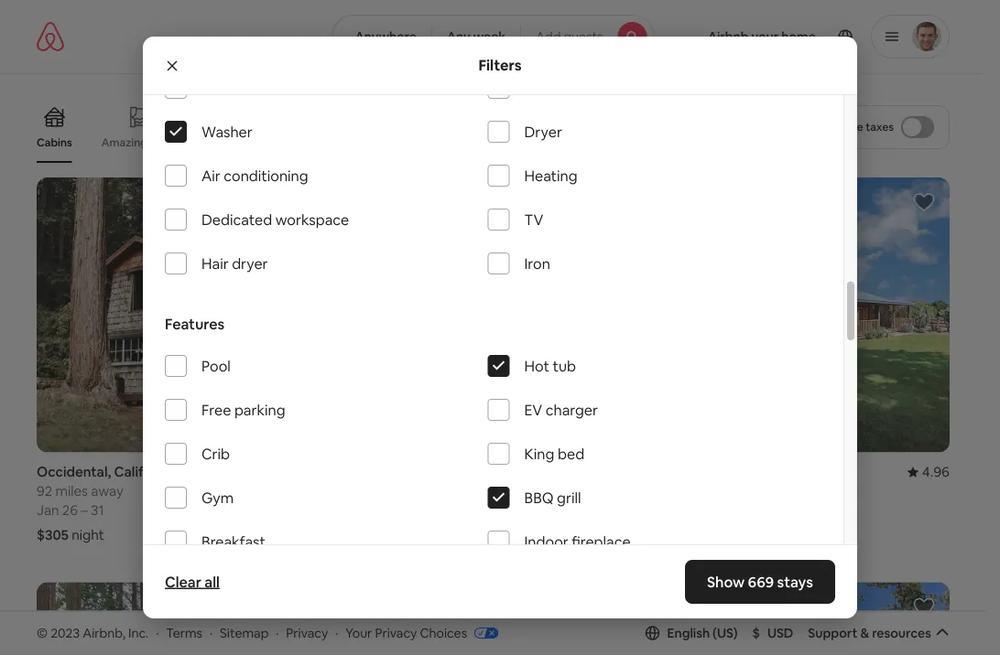 Task type: locate. For each thing, give the bounding box(es) containing it.
away
[[91, 483, 123, 501]]

$184 night
[[660, 527, 726, 545]]

terms · sitemap · privacy
[[166, 625, 328, 642]]

2 privacy from the left
[[375, 625, 417, 642]]

26
[[62, 502, 78, 520]]

bbq grill
[[524, 489, 581, 508]]

0 horizontal spatial privacy
[[286, 625, 328, 642]]

any week button
[[431, 15, 521, 59]]

miles
[[55, 483, 88, 501]]

occidental, california 92 miles away jan 26 – 31 $305 night
[[37, 463, 176, 545]]

display total before taxes
[[762, 120, 894, 134]]

show map
[[451, 545, 514, 561]]

1 horizontal spatial privacy
[[375, 625, 417, 642]]

· right terms
[[210, 625, 213, 642]]

2 horizontal spatial night
[[693, 527, 726, 545]]

1 horizontal spatial show
[[707, 573, 745, 592]]

night down –
[[72, 527, 104, 545]]

air
[[202, 167, 221, 186]]

show inside button
[[451, 545, 484, 561]]

2 · from the left
[[210, 625, 213, 642]]

1 horizontal spatial california
[[446, 463, 508, 481]]

· right inc. in the left bottom of the page
[[156, 625, 159, 642]]

your privacy choices link
[[346, 625, 498, 643]]

privacy link
[[286, 625, 328, 642]]

usd
[[768, 625, 794, 642]]

fireplace
[[572, 533, 631, 552]]

omg!
[[219, 136, 249, 150]]

clear
[[165, 573, 201, 592]]

·
[[156, 625, 159, 642], [210, 625, 213, 642], [276, 625, 279, 642], [335, 625, 338, 642]]

0 horizontal spatial california
[[114, 463, 176, 481]]

california up away
[[114, 463, 176, 481]]

breakfast
[[202, 533, 266, 552]]

california right beach,
[[446, 463, 508, 481]]

hair
[[202, 255, 229, 274]]

stinson beach, california
[[348, 463, 508, 481]]

clear all
[[165, 573, 220, 592]]

english (us)
[[667, 625, 738, 642]]

iron
[[524, 255, 550, 274]]

map
[[487, 545, 514, 561]]

2 night from the left
[[382, 527, 414, 545]]

$ usd
[[753, 625, 794, 642]]

0 horizontal spatial show
[[451, 545, 484, 561]]

support & resources
[[808, 625, 932, 642]]

inc.
[[128, 625, 149, 642]]

privacy left your
[[286, 625, 328, 642]]

terms link
[[166, 625, 203, 642]]

$
[[753, 625, 760, 642]]

1 night from the left
[[72, 527, 104, 545]]

group containing amazing views
[[37, 92, 636, 163]]

bed
[[558, 445, 585, 464]]

heating
[[524, 167, 578, 186]]

california inside occidental, california 92 miles away jan 26 – 31 $305 night
[[114, 463, 176, 481]]

night for $210 night
[[382, 527, 414, 545]]

night
[[72, 527, 104, 545], [382, 527, 414, 545], [693, 527, 726, 545]]

$184
[[660, 527, 691, 545]]

669
[[748, 573, 774, 592]]

features
[[165, 315, 225, 334]]

display total before taxes button
[[746, 105, 950, 149]]

1 california from the left
[[114, 463, 176, 481]]

· left privacy link
[[276, 625, 279, 642]]

add guests
[[536, 28, 603, 45]]

king bed
[[524, 445, 585, 464]]

©
[[37, 625, 48, 642]]

filters dialog
[[143, 30, 857, 656]]

31
[[91, 502, 104, 520]]

privacy right your
[[375, 625, 417, 642]]

1 vertical spatial show
[[707, 573, 745, 592]]

0 horizontal spatial night
[[72, 527, 104, 545]]

wifi
[[202, 79, 228, 98]]

your privacy choices
[[346, 625, 467, 642]]

1 horizontal spatial night
[[382, 527, 414, 545]]

· left your
[[335, 625, 338, 642]]

beach,
[[399, 463, 443, 481]]

night right $184
[[693, 527, 726, 545]]

support & resources button
[[808, 625, 950, 642]]

$210 night
[[348, 527, 414, 545]]

dryer
[[524, 123, 562, 142]]

stinson
[[348, 463, 396, 481]]

tub
[[553, 357, 576, 376]]

guests
[[564, 28, 603, 45]]

california
[[114, 463, 176, 481], [446, 463, 508, 481]]

1 · from the left
[[156, 625, 159, 642]]

show left map
[[451, 545, 484, 561]]

anywhere
[[355, 28, 417, 45]]

show left 669
[[707, 573, 745, 592]]

group
[[37, 92, 636, 163], [37, 178, 326, 453], [348, 178, 638, 453], [660, 178, 950, 453], [37, 583, 326, 656], [348, 583, 638, 656], [660, 583, 950, 656]]

gym
[[202, 489, 234, 508]]

&
[[860, 625, 869, 642]]

None search field
[[332, 15, 655, 59]]

display
[[762, 120, 799, 134]]

0 vertical spatial show
[[451, 545, 484, 561]]

night right the $210
[[382, 527, 414, 545]]

4 · from the left
[[335, 625, 338, 642]]

charger
[[546, 401, 598, 420]]

clear all button
[[156, 564, 229, 601]]

night inside occidental, california 92 miles away jan 26 – 31 $305 night
[[72, 527, 104, 545]]

show inside filters dialog
[[707, 573, 745, 592]]

3 night from the left
[[693, 527, 726, 545]]



Task type: describe. For each thing, give the bounding box(es) containing it.
show 669 stays link
[[685, 561, 835, 605]]

resources
[[872, 625, 932, 642]]

indoor fireplace
[[524, 533, 631, 552]]

conditioning
[[224, 167, 308, 186]]

cabins
[[37, 136, 72, 150]]

your
[[346, 625, 372, 642]]

english
[[667, 625, 710, 642]]

sitemap
[[220, 625, 269, 642]]

terms
[[166, 625, 203, 642]]

dryer
[[232, 255, 268, 274]]

king
[[524, 445, 555, 464]]

–
[[81, 502, 88, 520]]

dedicated workspace
[[202, 211, 349, 230]]

any week
[[447, 28, 506, 45]]

english (us) button
[[645, 625, 738, 642]]

workspace
[[275, 211, 349, 230]]

remove from wishlist: occidental, california image
[[290, 191, 312, 213]]

views
[[150, 135, 179, 150]]

support
[[808, 625, 858, 642]]

night for $184 night
[[693, 527, 726, 545]]

show 669 stays
[[707, 573, 813, 592]]

2 california from the left
[[446, 463, 508, 481]]

1 privacy from the left
[[286, 625, 328, 642]]

total
[[802, 120, 826, 134]]

crib
[[202, 445, 230, 464]]

add
[[536, 28, 561, 45]]

92
[[37, 483, 52, 501]]

2023
[[51, 625, 80, 642]]

tv
[[524, 211, 544, 230]]

$305
[[37, 527, 69, 545]]

sitemap link
[[220, 625, 269, 642]]

hot tub
[[524, 357, 576, 376]]

bbq
[[524, 489, 554, 508]]

$210
[[348, 527, 379, 545]]

stays
[[777, 573, 813, 592]]

indoor
[[524, 533, 569, 552]]

profile element
[[677, 0, 950, 73]]

(us)
[[713, 625, 738, 642]]

choices
[[420, 625, 467, 642]]

air conditioning
[[202, 167, 308, 186]]

amazing views
[[101, 135, 179, 150]]

show for show map
[[451, 545, 484, 561]]

add guests button
[[520, 15, 655, 59]]

parking
[[234, 401, 285, 420]]

washer
[[202, 123, 253, 142]]

any
[[447, 28, 471, 45]]

before
[[829, 120, 863, 134]]

mansions
[[452, 136, 500, 150]]

all
[[205, 573, 220, 592]]

4.96 out of 5 average rating image
[[908, 463, 950, 481]]

© 2023 airbnb, inc. ·
[[37, 625, 159, 642]]

dedicated
[[202, 211, 272, 230]]

grill
[[557, 489, 581, 508]]

add to wishlist: arnold, california image
[[913, 597, 935, 619]]

kitchen
[[524, 79, 576, 98]]

filters
[[478, 56, 522, 75]]

anywhere button
[[332, 15, 432, 59]]

pool
[[202, 357, 231, 376]]

taxes
[[866, 120, 894, 134]]

add to wishlist: acampo, california image
[[913, 191, 935, 213]]

ev charger
[[524, 401, 598, 420]]

free
[[202, 401, 231, 420]]

3 · from the left
[[276, 625, 279, 642]]

jan
[[37, 502, 59, 520]]

occidental,
[[37, 463, 111, 481]]

none search field containing anywhere
[[332, 15, 655, 59]]

free parking
[[202, 401, 285, 420]]

amazing
[[101, 135, 147, 150]]

week
[[473, 28, 506, 45]]

ev
[[524, 401, 542, 420]]

show map button
[[433, 531, 554, 575]]

4.96
[[922, 463, 950, 481]]

airbnb,
[[83, 625, 125, 642]]

show for show 669 stays
[[707, 573, 745, 592]]



Task type: vqa. For each thing, say whether or not it's contained in the screenshot.
the Sitemap
yes



